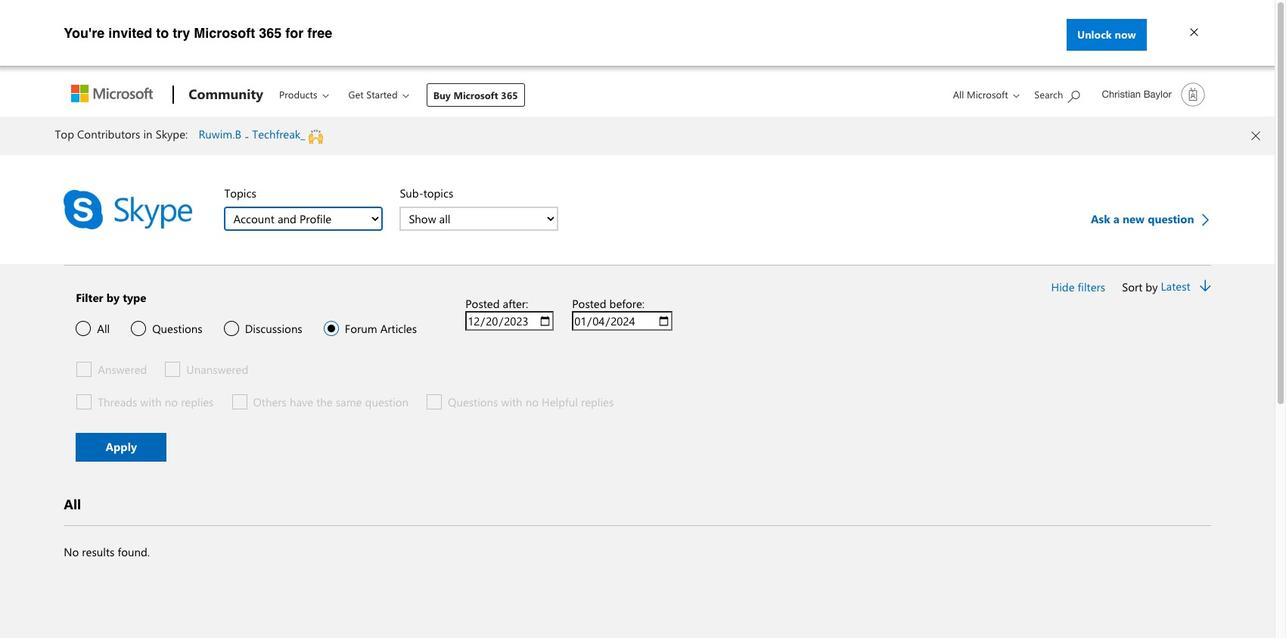 Task type: locate. For each thing, give the bounding box(es) containing it.
no left helpful at the bottom
[[526, 394, 539, 410]]

filter by type
[[76, 290, 146, 305]]

answered
[[98, 362, 147, 377]]

1 with from the left
[[140, 394, 162, 410]]

threads with no replies
[[98, 394, 214, 410]]

replies
[[181, 394, 214, 410], [581, 394, 614, 410]]

2 horizontal spatial all
[[954, 88, 965, 101]]

1 vertical spatial 365
[[501, 89, 518, 101]]

to
[[156, 25, 169, 41]]

buy
[[433, 89, 451, 101]]

a
[[1114, 211, 1120, 226]]

microsoft right buy
[[454, 89, 499, 101]]

all
[[954, 88, 965, 101], [97, 321, 110, 336], [64, 495, 81, 513]]

1 horizontal spatial microsoft
[[454, 89, 499, 101]]

1 horizontal spatial all
[[97, 321, 110, 336]]

you're
[[64, 25, 105, 41]]

results
[[82, 544, 115, 559]]

the
[[317, 394, 333, 410]]

posted left before:
[[572, 296, 607, 311]]

0 horizontal spatial questions
[[152, 321, 203, 336]]

latest
[[1162, 279, 1191, 294]]

no results found.
[[64, 544, 150, 559]]

0 vertical spatial 365
[[259, 25, 282, 41]]

now
[[1115, 27, 1137, 42]]

0 horizontal spatial microsoft
[[194, 25, 255, 41]]

search button
[[1027, 75, 1089, 112]]

1 horizontal spatial questions
[[448, 394, 498, 410]]

with left helpful at the bottom
[[502, 394, 523, 410]]

posted
[[466, 296, 500, 311], [572, 296, 607, 311]]

questions
[[152, 321, 203, 336], [448, 394, 498, 410]]

1 no from the left
[[165, 394, 178, 410]]

0 vertical spatial question
[[1148, 211, 1195, 226]]

2 horizontal spatial microsoft
[[967, 88, 1009, 101]]

christian baylor button
[[1093, 76, 1212, 113]]

techfreak_
[[252, 126, 305, 142]]

products
[[279, 88, 317, 101]]

365 right buy
[[501, 89, 518, 101]]

microsoft left search
[[967, 88, 1009, 101]]

0 horizontal spatial 365
[[259, 25, 282, 41]]

hide filters button
[[1050, 278, 1107, 296]]

all microsoft button
[[941, 75, 1025, 114]]

no right threads
[[165, 394, 178, 410]]

all for no results found.
[[64, 495, 81, 513]]

buy microsoft 365 link
[[427, 83, 525, 107]]

baylor
[[1144, 89, 1172, 100]]

0 horizontal spatial with
[[140, 394, 162, 410]]

invited
[[108, 25, 152, 41]]

-
[[245, 129, 249, 144]]

2 no from the left
[[526, 394, 539, 410]]

questions with no helpful replies
[[448, 394, 614, 410]]

questions for questions
[[152, 321, 203, 336]]

1 horizontal spatial replies
[[581, 394, 614, 410]]

replies down unanswered
[[181, 394, 214, 410]]

no
[[165, 394, 178, 410], [526, 394, 539, 410]]

1 horizontal spatial question
[[1148, 211, 1195, 226]]

1 vertical spatial all
[[97, 321, 110, 336]]

forum articles
[[345, 321, 417, 336]]

0 horizontal spatial no
[[165, 394, 178, 410]]

2 replies from the left
[[581, 394, 614, 410]]

2 vertical spatial all
[[64, 495, 81, 513]]

0 horizontal spatial posted
[[466, 296, 500, 311]]

0 vertical spatial all
[[954, 88, 965, 101]]

posted after:
[[466, 296, 529, 311]]

with right threads
[[140, 394, 162, 410]]

1 horizontal spatial no
[[526, 394, 539, 410]]

replies right helpful at the bottom
[[581, 394, 614, 410]]

question right new
[[1148, 211, 1195, 226]]

365
[[259, 25, 282, 41], [501, 89, 518, 101]]

topics
[[224, 185, 256, 201]]

after:
[[503, 296, 529, 311]]

1 horizontal spatial posted
[[572, 296, 607, 311]]

discussions
[[245, 321, 303, 336]]

1 vertical spatial question
[[365, 394, 409, 410]]

all microsoft
[[954, 88, 1009, 101]]

community link
[[181, 75, 268, 116]]

alert
[[0, 117, 1275, 155]]

hide filters
[[1052, 279, 1106, 294]]

question right same
[[365, 394, 409, 410]]

apply
[[106, 439, 137, 454]]

try
[[173, 25, 190, 41]]

questions for questions with no helpful replies
[[448, 394, 498, 410]]

ask a new question link
[[1092, 209, 1212, 228]]

2 posted from the left
[[572, 296, 607, 311]]

by right sort
[[1146, 279, 1158, 294]]

with for questions
[[502, 394, 523, 410]]

unlock now link
[[1067, 19, 1147, 51]]

0 vertical spatial questions
[[152, 321, 203, 336]]

microsoft for buy microsoft 365
[[454, 89, 499, 101]]

sub-topics
[[400, 185, 454, 201]]

Posted before: date field
[[572, 311, 673, 331]]

by
[[1146, 279, 1158, 294], [106, 290, 120, 305]]

free
[[308, 25, 333, 41]]

unlock now
[[1078, 27, 1137, 42]]

in
[[143, 126, 153, 142]]

microsoft inside dropdown button
[[967, 88, 1009, 101]]

microsoft
[[194, 25, 255, 41], [967, 88, 1009, 101], [454, 89, 499, 101]]

others
[[253, 394, 287, 410]]

articles
[[381, 321, 417, 336]]

0 horizontal spatial by
[[106, 290, 120, 305]]

question
[[1148, 211, 1195, 226], [365, 394, 409, 410]]

1 horizontal spatial with
[[502, 394, 523, 410]]

microsoft right 'try'
[[194, 25, 255, 41]]

1 horizontal spatial by
[[1146, 279, 1158, 294]]

0 horizontal spatial replies
[[181, 394, 214, 410]]

0 horizontal spatial all
[[64, 495, 81, 513]]

1 posted from the left
[[466, 296, 500, 311]]

posted left the after:
[[466, 296, 500, 311]]

2 with from the left
[[502, 394, 523, 410]]

365 left for
[[259, 25, 282, 41]]

by left type
[[106, 290, 120, 305]]

unanswered
[[186, 362, 248, 377]]

christian baylor
[[1103, 89, 1172, 100]]

no for replies
[[165, 394, 178, 410]]

1 vertical spatial questions
[[448, 394, 498, 410]]

with
[[140, 394, 162, 410], [502, 394, 523, 410]]

type
[[123, 290, 146, 305]]



Task type: vqa. For each thing, say whether or not it's contained in the screenshot.
Surface Laptop Go 3
no



Task type: describe. For each thing, give the bounding box(es) containing it.
top
[[55, 126, 74, 142]]

🙌
[[309, 129, 323, 144]]

others have the same question
[[253, 394, 409, 410]]

main content element
[[0, 117, 1275, 628]]

found.
[[118, 544, 150, 559]]

1 horizontal spatial 365
[[501, 89, 518, 101]]

ruwim.b
[[199, 126, 242, 142]]

posted for posted after:
[[466, 296, 500, 311]]

posted for posted before:
[[572, 296, 607, 311]]

buy microsoft 365
[[433, 89, 518, 101]]

ask
[[1092, 211, 1111, 226]]

get
[[349, 88, 364, 101]]

sort
[[1123, 279, 1143, 294]]

techfreak_ link
[[252, 126, 305, 142]]

by for sort
[[1146, 279, 1158, 294]]

have
[[290, 394, 313, 410]]

before:
[[610, 296, 645, 311]]

for
[[286, 25, 304, 41]]

hide
[[1052, 279, 1075, 294]]

forum
[[345, 321, 377, 336]]

no for helpful
[[526, 394, 539, 410]]

threads
[[98, 394, 137, 410]]

top contributors in skype:
[[55, 126, 188, 142]]

unlock
[[1078, 27, 1112, 42]]

same
[[336, 394, 362, 410]]

contributors
[[77, 126, 140, 142]]

filters
[[1078, 279, 1106, 294]]

ruwim.b - techfreak_ 🙌
[[199, 126, 323, 144]]

community
[[189, 85, 263, 103]]

christian
[[1103, 89, 1142, 100]]

posted before:
[[572, 296, 645, 311]]

all for discussions
[[97, 321, 110, 336]]

ruwim.b link
[[199, 126, 242, 142]]

filter
[[76, 290, 103, 305]]

sort ascending image
[[1200, 279, 1212, 294]]

microsoft image
[[71, 85, 153, 102]]

sort by
[[1123, 279, 1158, 294]]

helpful
[[542, 394, 578, 410]]

alert containing top contributors in skype:
[[0, 117, 1275, 155]]

get started
[[349, 88, 398, 101]]

latest button
[[1162, 279, 1197, 294]]

Posted after: date field
[[466, 311, 554, 331]]

main footer footer
[[0, 628, 1275, 638]]

topics
[[424, 185, 454, 201]]

new
[[1123, 211, 1145, 226]]

microsoft for all microsoft
[[967, 88, 1009, 101]]

all inside dropdown button
[[954, 88, 965, 101]]

search
[[1035, 88, 1064, 101]]

skype:
[[156, 126, 188, 142]]

skype image
[[64, 190, 192, 229]]

products button
[[270, 75, 341, 114]]

0 horizontal spatial question
[[365, 394, 409, 410]]

sub-
[[400, 185, 424, 201]]

1 replies from the left
[[181, 394, 214, 410]]

no
[[64, 544, 79, 559]]

started
[[367, 88, 398, 101]]

get started button
[[339, 75, 421, 114]]

apply button
[[76, 433, 167, 462]]

you're invited to try microsoft 365 for free
[[64, 25, 333, 41]]

by for filter
[[106, 290, 120, 305]]

ask a new question
[[1092, 211, 1198, 226]]

with for threads
[[140, 394, 162, 410]]



